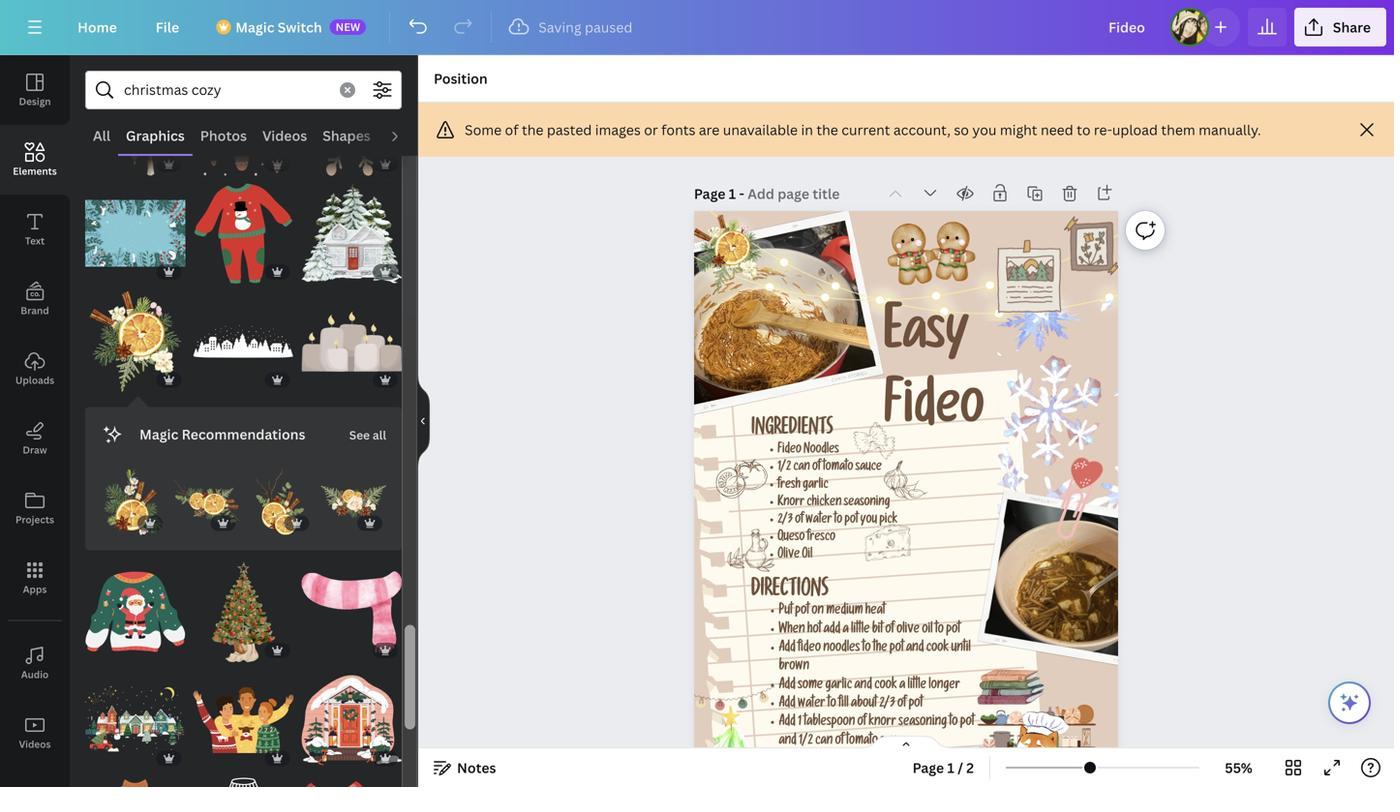 Task type: vqa. For each thing, say whether or not it's contained in the screenshot.
2/3 to the top
yes



Task type: describe. For each thing, give the bounding box(es) containing it.
1 vertical spatial videos button
[[0, 698, 70, 768]]

0 vertical spatial and
[[907, 642, 924, 656]]

to left fill
[[828, 698, 837, 712]]

magic for magic recommendations
[[139, 425, 179, 444]]

unavailable
[[723, 121, 798, 139]]

file button
[[140, 8, 195, 46]]

/
[[958, 759, 964, 777]]

text button
[[0, 195, 70, 264]]

1/2 inside fideo noodles 1/2 can of tomato sauce fresh garlic knorr chicken seasoning 2/3 of water to pot you pick queso fresco olive oil
[[778, 462, 791, 475]]

home
[[77, 18, 117, 36]]

need
[[1041, 121, 1074, 139]]

apps button
[[0, 543, 70, 613]]

saving paused
[[539, 18, 633, 36]]

position button
[[426, 63, 496, 94]]

all
[[373, 427, 386, 443]]

1 horizontal spatial and
[[855, 679, 873, 693]]

fill
[[839, 698, 849, 712]]

upload
[[1113, 121, 1158, 139]]

christmas cozy pajamas snowman handdrawn illustration image
[[193, 183, 294, 284]]

noodles
[[824, 642, 860, 656]]

oil
[[922, 624, 933, 638]]

fresco
[[807, 532, 836, 545]]

2
[[967, 759, 975, 777]]

olive oil hand drawn image
[[728, 529, 775, 572]]

in
[[802, 121, 814, 139]]

hide image
[[417, 375, 430, 468]]

0 vertical spatial videos
[[262, 126, 307, 145]]

snowy night in cozy christmas town city panorama. winter christmas village image
[[85, 670, 186, 771]]

projects
[[15, 513, 54, 526]]

so
[[954, 121, 970, 139]]

directions
[[751, 581, 829, 604]]

Design title text field
[[1094, 8, 1163, 46]]

-
[[740, 185, 745, 203]]

pick
[[880, 515, 898, 528]]

might
[[1000, 121, 1038, 139]]

uploads button
[[0, 334, 70, 404]]

photos
[[200, 126, 247, 145]]

account,
[[894, 121, 951, 139]]

fresh
[[778, 480, 801, 493]]

55% button
[[1208, 753, 1271, 784]]

share
[[1334, 18, 1372, 36]]

cute  christmas image
[[193, 75, 294, 176]]

1 horizontal spatial you
[[973, 121, 997, 139]]

see
[[349, 427, 370, 443]]

file
[[156, 18, 179, 36]]

easy
[[884, 312, 969, 367]]

to right the oil
[[936, 624, 944, 638]]

1 horizontal spatial little
[[908, 679, 927, 693]]

images
[[595, 121, 641, 139]]

tomato inside put pot on medium heat when hot add a little bit of olive oil to pot add fideo noodles to the pot and cook until brown add some garlic and cook a little longer add water to fill about 2/3 of pot add 1 tablespoon of knorr seasoning to pot and 1/2 can of tomato sauce
[[847, 735, 878, 749]]

2 add from the top
[[779, 679, 796, 693]]

ugly christmas sweaters santa image
[[85, 562, 186, 663]]

medium
[[827, 605, 863, 619]]

page 1 / 2 button
[[905, 753, 982, 784]]

hot
[[808, 624, 822, 638]]

draw
[[23, 444, 47, 457]]

candle image
[[302, 292, 402, 392]]

design button
[[0, 55, 70, 125]]

pot inside fideo noodles 1/2 can of tomato sauce fresh garlic knorr chicken seasoning 2/3 of water to pot you pick queso fresco olive oil
[[845, 515, 859, 528]]

when
[[779, 624, 805, 638]]

recommendations
[[182, 425, 306, 444]]

1 horizontal spatial audio button
[[379, 117, 433, 154]]

winter christmas background image
[[85, 183, 186, 284]]

draw button
[[0, 404, 70, 474]]

put pot on medium heat when hot add a little bit of olive oil to pot add fideo noodles to the pot and cook until brown add some garlic and cook a little longer add water to fill about 2/3 of pot add 1 tablespoon of knorr seasoning to pot and 1/2 can of tomato sauce
[[779, 605, 975, 749]]

oil
[[802, 550, 813, 563]]

1 for page 1 -
[[729, 185, 736, 203]]

some
[[465, 121, 502, 139]]

share button
[[1295, 8, 1387, 46]]

55%
[[1226, 759, 1253, 777]]

pasted
[[547, 121, 592, 139]]

page for page 1 / 2
[[913, 759, 945, 777]]

elements
[[13, 165, 57, 178]]

see all button
[[347, 415, 388, 454]]

magic switch
[[236, 18, 322, 36]]

0 vertical spatial little
[[851, 624, 870, 638]]

fonts
[[662, 121, 696, 139]]

saving paused status
[[500, 15, 643, 39]]

brand button
[[0, 264, 70, 334]]

of down tablespoon
[[835, 735, 844, 749]]

pot left "on"
[[795, 605, 810, 619]]

to inside fideo noodles 1/2 can of tomato sauce fresh garlic knorr chicken seasoning 2/3 of water to pot you pick queso fresco olive oil
[[834, 515, 843, 528]]

photos button
[[193, 117, 255, 154]]

about
[[851, 698, 877, 712]]

bit
[[872, 624, 883, 638]]

canva assistant image
[[1339, 692, 1362, 715]]

to down longer
[[950, 717, 958, 730]]

new
[[336, 19, 361, 34]]

paused
[[585, 18, 633, 36]]

fideo noodles 1/2 can of tomato sauce fresh garlic knorr chicken seasoning 2/3 of water to pot you pick queso fresco olive oil
[[778, 445, 898, 563]]

1 for page 1 / 2
[[948, 759, 955, 777]]

0 horizontal spatial a
[[843, 624, 849, 638]]

of down about
[[858, 717, 867, 730]]

all button
[[85, 117, 118, 154]]

all
[[93, 126, 110, 145]]

page 1 / 2
[[913, 759, 975, 777]]

1 add from the top
[[779, 642, 796, 656]]

main menu bar
[[0, 0, 1395, 55]]

some
[[798, 679, 823, 693]]

to left re-
[[1077, 121, 1091, 139]]

apps
[[23, 583, 47, 596]]

can inside fideo noodles 1/2 can of tomato sauce fresh garlic knorr chicken seasoning 2/3 of water to pot you pick queso fresco olive oil
[[794, 462, 810, 475]]

see all
[[349, 427, 386, 443]]

ingredients
[[751, 421, 833, 442]]

1 horizontal spatial the
[[817, 121, 839, 139]]

magic recommendations
[[139, 425, 306, 444]]

shapes button
[[315, 117, 379, 154]]

longer
[[929, 679, 961, 693]]

pot up 2 on the right of page
[[961, 717, 975, 730]]

magic for magic switch
[[236, 18, 275, 36]]



Task type: locate. For each thing, give the bounding box(es) containing it.
of down noodles on the right bottom
[[813, 462, 821, 475]]

0 horizontal spatial seasoning
[[844, 497, 890, 510]]

1 vertical spatial videos
[[19, 738, 51, 751]]

knorr
[[778, 497, 805, 510]]

re-
[[1094, 121, 1113, 139]]

of
[[505, 121, 519, 139], [813, 462, 821, 475], [795, 515, 804, 528], [886, 624, 895, 638], [898, 698, 907, 712], [858, 717, 867, 730], [835, 735, 844, 749]]

position
[[434, 69, 488, 88]]

1 vertical spatial 1
[[798, 717, 802, 730]]

group
[[85, 75, 186, 176], [193, 75, 294, 176], [302, 75, 402, 176], [85, 172, 186, 284], [193, 172, 294, 284], [302, 172, 402, 284], [85, 280, 186, 392], [193, 280, 294, 392], [302, 280, 402, 392], [101, 458, 166, 535], [247, 458, 313, 535], [321, 458, 386, 535], [174, 469, 240, 535], [85, 551, 186, 663], [302, 551, 402, 663], [193, 562, 294, 663], [85, 659, 186, 771], [302, 659, 402, 771], [193, 670, 294, 771], [85, 779, 186, 787], [302, 779, 402, 787]]

0 horizontal spatial page
[[694, 185, 726, 203]]

noodles
[[804, 445, 839, 458]]

page left -
[[694, 185, 726, 203]]

pot down the olive
[[890, 642, 904, 656]]

1 left tablespoon
[[798, 717, 802, 730]]

1 vertical spatial magic
[[139, 425, 179, 444]]

pot
[[845, 515, 859, 528], [795, 605, 810, 619], [946, 624, 961, 638], [890, 642, 904, 656], [909, 698, 923, 712], [961, 717, 975, 730]]

0 horizontal spatial little
[[851, 624, 870, 638]]

0 vertical spatial you
[[973, 121, 997, 139]]

0 horizontal spatial can
[[794, 462, 810, 475]]

1 horizontal spatial can
[[816, 735, 833, 749]]

home link
[[62, 8, 132, 46]]

tomato down knorr
[[847, 735, 878, 749]]

1 vertical spatial 2/3
[[880, 698, 896, 712]]

page for page 1 -
[[694, 185, 726, 203]]

knorr
[[869, 717, 897, 730]]

seasoning inside put pot on medium heat when hot add a little bit of olive oil to pot add fideo noodles to the pot and cook until brown add some garlic and cook a little longer add water to fill about 2/3 of pot add 1 tablespoon of knorr seasoning to pot and 1/2 can of tomato sauce
[[899, 717, 947, 730]]

1/2 down tablespoon
[[799, 735, 813, 749]]

the inside put pot on medium heat when hot add a little bit of olive oil to pot add fideo noodles to the pot and cook until brown add some garlic and cook a little longer add water to fill about 2/3 of pot add 1 tablespoon of knorr seasoning to pot and 1/2 can of tomato sauce
[[874, 642, 888, 656]]

a left longer
[[900, 679, 906, 693]]

and down brown
[[779, 735, 797, 749]]

side panel tab list
[[0, 55, 70, 787]]

heat
[[866, 605, 886, 619]]

brown
[[779, 661, 810, 675]]

elements button
[[0, 125, 70, 195]]

seasoning up show pages image at the bottom of page
[[899, 717, 947, 730]]

Search elements search field
[[124, 72, 328, 108]]

1 vertical spatial can
[[816, 735, 833, 749]]

watercolor cozy  winter house image
[[302, 183, 402, 284]]

1 horizontal spatial 1/2
[[799, 735, 813, 749]]

0 vertical spatial garlic
[[803, 480, 829, 493]]

2 horizontal spatial 1
[[948, 759, 955, 777]]

1 inside put pot on medium heat when hot add a little bit of olive oil to pot add fideo noodles to the pot and cook until brown add some garlic and cook a little longer add water to fill about 2/3 of pot add 1 tablespoon of knorr seasoning to pot and 1/2 can of tomato sauce
[[798, 717, 802, 730]]

magic left recommendations
[[139, 425, 179, 444]]

audio right shapes button
[[386, 126, 425, 145]]

1 horizontal spatial seasoning
[[899, 717, 947, 730]]

add
[[779, 642, 796, 656], [779, 679, 796, 693], [779, 698, 796, 712], [779, 717, 796, 730]]

1 horizontal spatial audio
[[386, 126, 425, 145]]

graphics
[[126, 126, 185, 145]]

0 vertical spatial water
[[806, 515, 832, 528]]

1 vertical spatial audio button
[[0, 629, 70, 698]]

tomato down noodles on the right bottom
[[823, 462, 854, 475]]

seasoning inside fideo noodles 1/2 can of tomato sauce fresh garlic knorr chicken seasoning 2/3 of water to pot you pick queso fresco olive oil
[[844, 497, 890, 510]]

0 vertical spatial can
[[794, 462, 810, 475]]

0 horizontal spatial videos
[[19, 738, 51, 751]]

2/3 up knorr
[[880, 698, 896, 712]]

Page title text field
[[748, 184, 842, 203]]

water inside put pot on medium heat when hot add a little bit of olive oil to pot add fideo noodles to the pot and cook until brown add some garlic and cook a little longer add water to fill about 2/3 of pot add 1 tablespoon of knorr seasoning to pot and 1/2 can of tomato sauce
[[798, 698, 826, 712]]

design
[[19, 95, 51, 108]]

little
[[851, 624, 870, 638], [908, 679, 927, 693]]

0 vertical spatial seasoning
[[844, 497, 890, 510]]

0 vertical spatial tomato
[[823, 462, 854, 475]]

2/3 down knorr
[[778, 515, 793, 528]]

the
[[522, 121, 544, 139], [817, 121, 839, 139], [874, 642, 888, 656]]

2 horizontal spatial and
[[907, 642, 924, 656]]

0 horizontal spatial magic
[[139, 425, 179, 444]]

page left /
[[913, 759, 945, 777]]

cook
[[927, 642, 949, 656], [875, 679, 898, 693]]

0 vertical spatial sauce
[[856, 462, 882, 475]]

1 horizontal spatial 2/3
[[880, 698, 896, 712]]

tablespoon
[[804, 717, 855, 730]]

can
[[794, 462, 810, 475], [816, 735, 833, 749]]

garlic inside put pot on medium heat when hot add a little bit of olive oil to pot add fideo noodles to the pot and cook until brown add some garlic and cook a little longer add water to fill about 2/3 of pot add 1 tablespoon of knorr seasoning to pot and 1/2 can of tomato sauce
[[826, 679, 852, 693]]

a right add
[[843, 624, 849, 638]]

1 vertical spatial garlic
[[826, 679, 852, 693]]

videos inside "side panel" tab list
[[19, 738, 51, 751]]

farfalle pasta illustration image
[[854, 422, 896, 459]]

until
[[952, 642, 971, 656]]

pot up show pages image at the bottom of page
[[909, 698, 923, 712]]

2/3
[[778, 515, 793, 528], [880, 698, 896, 712]]

garlic inside fideo noodles 1/2 can of tomato sauce fresh garlic knorr chicken seasoning 2/3 of water to pot you pick queso fresco olive oil
[[803, 480, 829, 493]]

chicken
[[807, 497, 842, 510]]

to right noodles
[[863, 642, 871, 656]]

or
[[644, 121, 658, 139]]

0 vertical spatial fideo
[[884, 386, 985, 442]]

0 horizontal spatial audio
[[21, 668, 49, 681]]

fideo down ingredients
[[778, 445, 802, 458]]

cozy christmas tree watercolor illustration image
[[193, 562, 294, 663]]

2/3 inside put pot on medium heat when hot add a little bit of olive oil to pot add fideo noodles to the pot and cook until brown add some garlic and cook a little longer add water to fill about 2/3 of pot add 1 tablespoon of knorr seasoning to pot and 1/2 can of tomato sauce
[[880, 698, 896, 712]]

sauce inside fideo noodles 1/2 can of tomato sauce fresh garlic knorr chicken seasoning 2/3 of water to pot you pick queso fresco olive oil
[[856, 462, 882, 475]]

videos button
[[255, 117, 315, 154], [0, 698, 70, 768]]

1 horizontal spatial videos
[[262, 126, 307, 145]]

are
[[699, 121, 720, 139]]

notes button
[[426, 753, 504, 784]]

1 vertical spatial a
[[900, 679, 906, 693]]

1 vertical spatial sauce
[[881, 735, 908, 749]]

audio button
[[379, 117, 433, 154], [0, 629, 70, 698]]

olive
[[778, 550, 800, 563]]

notes
[[457, 759, 496, 777]]

2 vertical spatial and
[[779, 735, 797, 749]]

of up queso
[[795, 515, 804, 528]]

0 horizontal spatial videos button
[[0, 698, 70, 768]]

seasoning
[[844, 497, 890, 510], [899, 717, 947, 730]]

audio down apps
[[21, 668, 49, 681]]

fideo down easy
[[884, 386, 985, 442]]

1 vertical spatial little
[[908, 679, 927, 693]]

0 vertical spatial audio button
[[379, 117, 433, 154]]

0 vertical spatial a
[[843, 624, 849, 638]]

garlic up chicken
[[803, 480, 829, 493]]

to
[[1077, 121, 1091, 139], [834, 515, 843, 528], [936, 624, 944, 638], [863, 642, 871, 656], [828, 698, 837, 712], [950, 717, 958, 730]]

manually.
[[1199, 121, 1262, 139]]

pink cozy winter scarf watercolor image
[[302, 562, 402, 663]]

1 horizontal spatial videos button
[[255, 117, 315, 154]]

of right some
[[505, 121, 519, 139]]

a
[[843, 624, 849, 638], [900, 679, 906, 693]]

on
[[812, 605, 824, 619]]

0 horizontal spatial you
[[861, 515, 878, 528]]

text
[[25, 234, 45, 247]]

1 vertical spatial you
[[861, 515, 878, 528]]

1/2 up fresh
[[778, 462, 791, 475]]

you right so
[[973, 121, 997, 139]]

uploads
[[15, 374, 54, 387]]

little left bit
[[851, 624, 870, 638]]

audio inside "side panel" tab list
[[21, 668, 49, 681]]

0 horizontal spatial and
[[779, 735, 797, 749]]

1 vertical spatial fideo
[[778, 445, 802, 458]]

some of the pasted images or fonts are unavailable in the current account, so you might need to re-upload them manually.
[[465, 121, 1262, 139]]

christmas ugly sweater illustration image
[[85, 779, 186, 787]]

cook up about
[[875, 679, 898, 693]]

pot up until
[[946, 624, 961, 638]]

1/2 inside put pot on medium heat when hot add a little bit of olive oil to pot add fideo noodles to the pot and cook until brown add some garlic and cook a little longer add water to fill about 2/3 of pot add 1 tablespoon of knorr seasoning to pot and 1/2 can of tomato sauce
[[799, 735, 813, 749]]

magic inside main menu bar
[[236, 18, 275, 36]]

add
[[824, 624, 841, 638]]

fideo
[[798, 642, 821, 656]]

little left longer
[[908, 679, 927, 693]]

0 horizontal spatial 1
[[729, 185, 736, 203]]

0 horizontal spatial the
[[522, 121, 544, 139]]

1 left -
[[729, 185, 736, 203]]

fideo for fideo
[[884, 386, 985, 442]]

1 vertical spatial seasoning
[[899, 717, 947, 730]]

page inside button
[[913, 759, 945, 777]]

2 horizontal spatial the
[[874, 642, 888, 656]]

christmas bouquet with dried orange. image
[[85, 292, 186, 392], [101, 469, 166, 535], [174, 469, 240, 535], [247, 469, 313, 535], [321, 469, 386, 535]]

1 vertical spatial audio
[[21, 668, 49, 681]]

1 vertical spatial cook
[[875, 679, 898, 693]]

watercolor  christmas arrangement image
[[85, 75, 186, 176]]

fideo for fideo noodles 1/2 can of tomato sauce fresh garlic knorr chicken seasoning 2/3 of water to pot you pick queso fresco olive oil
[[778, 445, 802, 458]]

water up fresco
[[806, 515, 832, 528]]

3 add from the top
[[779, 698, 796, 712]]

1 horizontal spatial fideo
[[884, 386, 985, 442]]

4 add from the top
[[779, 717, 796, 730]]

2 vertical spatial 1
[[948, 759, 955, 777]]

the down bit
[[874, 642, 888, 656]]

0 vertical spatial magic
[[236, 18, 275, 36]]

1 horizontal spatial magic
[[236, 18, 275, 36]]

them
[[1162, 121, 1196, 139]]

graphics button
[[118, 117, 193, 154]]

you inside fideo noodles 1/2 can of tomato sauce fresh garlic knorr chicken seasoning 2/3 of water to pot you pick queso fresco olive oil
[[861, 515, 878, 528]]

home front door image
[[302, 670, 402, 771]]

1 inside button
[[948, 759, 955, 777]]

fideo inside fideo noodles 1/2 can of tomato sauce fresh garlic knorr chicken seasoning 2/3 of water to pot you pick queso fresco olive oil
[[778, 445, 802, 458]]

the left pasted
[[522, 121, 544, 139]]

cook down the oil
[[927, 642, 949, 656]]

1 horizontal spatial page
[[913, 759, 945, 777]]

and down the olive
[[907, 642, 924, 656]]

seasoning up pick
[[844, 497, 890, 510]]

queso
[[778, 532, 805, 545]]

sauce down the farfalle pasta illustration icon at right bottom
[[856, 462, 882, 475]]

snowflake image
[[302, 75, 402, 176]]

olive
[[897, 624, 920, 638]]

to down chicken
[[834, 515, 843, 528]]

brand
[[21, 304, 49, 317]]

audio button down apps
[[0, 629, 70, 698]]

0 vertical spatial 2/3
[[778, 515, 793, 528]]

tomato inside fideo noodles 1/2 can of tomato sauce fresh garlic knorr chicken seasoning 2/3 of water to pot you pick queso fresco olive oil
[[823, 462, 854, 475]]

1 horizontal spatial cook
[[927, 642, 949, 656]]

0 horizontal spatial fideo
[[778, 445, 802, 458]]

garlic up fill
[[826, 679, 852, 693]]

0 horizontal spatial 2/3
[[778, 515, 793, 528]]

you left pick
[[861, 515, 878, 528]]

water inside fideo noodles 1/2 can of tomato sauce fresh garlic knorr chicken seasoning 2/3 of water to pot you pick queso fresco olive oil
[[806, 515, 832, 528]]

show pages image
[[860, 735, 953, 751]]

and up about
[[855, 679, 873, 693]]

audio button right shapes
[[379, 117, 433, 154]]

current
[[842, 121, 891, 139]]

0 vertical spatial videos button
[[255, 117, 315, 154]]

1 horizontal spatial a
[[900, 679, 906, 693]]

pot left pick
[[845, 515, 859, 528]]

1 vertical spatial water
[[798, 698, 826, 712]]

0 horizontal spatial cook
[[875, 679, 898, 693]]

can down tablespoon
[[816, 735, 833, 749]]

and
[[907, 642, 924, 656], [855, 679, 873, 693], [779, 735, 797, 749]]

1 vertical spatial page
[[913, 759, 945, 777]]

1/2
[[778, 462, 791, 475], [799, 735, 813, 749]]

christmas cozy scarf handdrawn illustration image
[[302, 779, 402, 787]]

projects button
[[0, 474, 70, 543]]

0 vertical spatial audio
[[386, 126, 425, 145]]

can inside put pot on medium heat when hot add a little bit of olive oil to pot add fideo noodles to the pot and cook until brown add some garlic and cook a little longer add water to fill about 2/3 of pot add 1 tablespoon of knorr seasoning to pot and 1/2 can of tomato sauce
[[816, 735, 833, 749]]

family wearing christmas sweater image
[[193, 670, 294, 771]]

tomato
[[823, 462, 854, 475], [847, 735, 878, 749]]

shapes
[[323, 126, 371, 145]]

1 vertical spatial and
[[855, 679, 873, 693]]

garlic
[[803, 480, 829, 493], [826, 679, 852, 693]]

audio
[[386, 126, 425, 145], [21, 668, 49, 681]]

1
[[729, 185, 736, 203], [798, 717, 802, 730], [948, 759, 955, 777]]

0 horizontal spatial 1/2
[[778, 462, 791, 475]]

put
[[779, 605, 793, 619]]

the right in
[[817, 121, 839, 139]]

magic left switch
[[236, 18, 275, 36]]

sauce down knorr
[[881, 735, 908, 749]]

sauce inside put pot on medium heat when hot add a little bit of olive oil to pot add fideo noodles to the pot and cook until brown add some garlic and cook a little longer add water to fill about 2/3 of pot add 1 tablespoon of knorr seasoning to pot and 1/2 can of tomato sauce
[[881, 735, 908, 749]]

water down some
[[798, 698, 826, 712]]

0 vertical spatial page
[[694, 185, 726, 203]]

2/3 inside fideo noodles 1/2 can of tomato sauce fresh garlic knorr chicken seasoning 2/3 of water to pot you pick queso fresco olive oil
[[778, 515, 793, 528]]

water
[[806, 515, 832, 528], [798, 698, 826, 712]]

1 horizontal spatial 1
[[798, 717, 802, 730]]

1 vertical spatial 1/2
[[799, 735, 813, 749]]

switch
[[278, 18, 322, 36]]

magic
[[236, 18, 275, 36], [139, 425, 179, 444]]

0 horizontal spatial audio button
[[0, 629, 70, 698]]

0 vertical spatial 1
[[729, 185, 736, 203]]

of right bit
[[886, 624, 895, 638]]

1 left /
[[948, 759, 955, 777]]

1 vertical spatial tomato
[[847, 735, 878, 749]]

saving
[[539, 18, 582, 36]]

sauce
[[856, 462, 882, 475], [881, 735, 908, 749]]

0 vertical spatial cook
[[927, 642, 949, 656]]

can up fresh
[[794, 462, 810, 475]]

0 vertical spatial 1/2
[[778, 462, 791, 475]]

of right about
[[898, 698, 907, 712]]

page 1 -
[[694, 185, 748, 203]]



